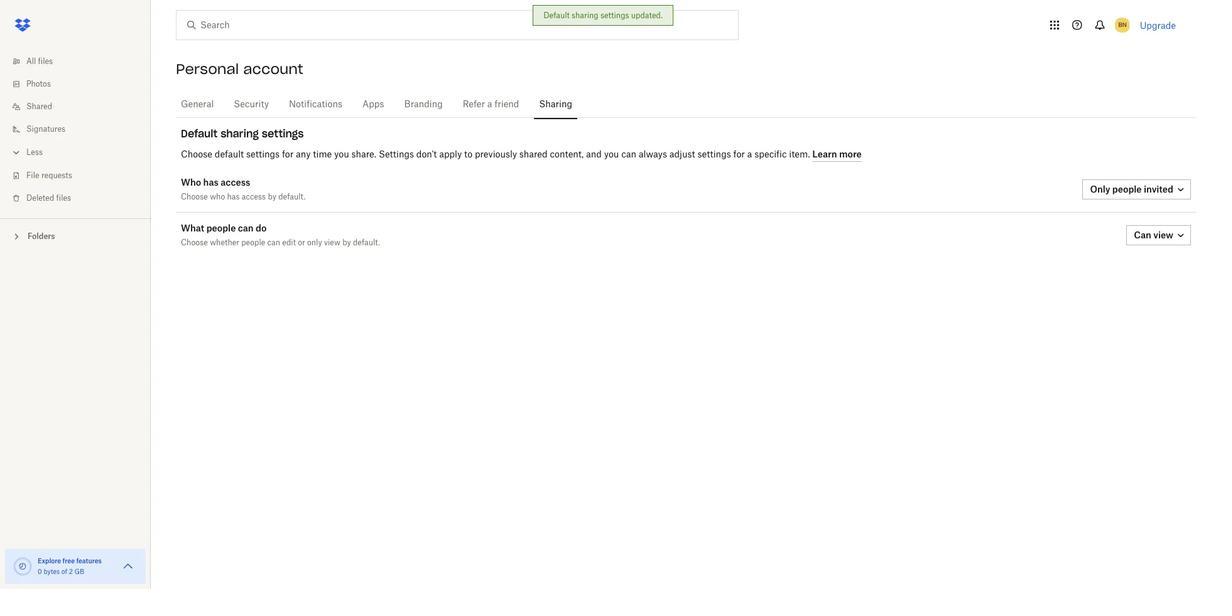 Task type: vqa. For each thing, say whether or not it's contained in the screenshot.
Photos "Link"
yes



Task type: describe. For each thing, give the bounding box(es) containing it.
any
[[296, 150, 311, 159]]

settings right adjust
[[698, 150, 731, 159]]

branding tab
[[399, 90, 448, 120]]

explore free features 0 bytes of 2 gb
[[38, 558, 102, 576]]

1 vertical spatial access
[[242, 193, 266, 201]]

default sharing settings
[[181, 128, 304, 140]]

default sharing settings updated.
[[544, 11, 663, 20]]

all
[[26, 58, 36, 65]]

1 vertical spatial has
[[227, 193, 240, 201]]

learn
[[812, 149, 837, 159]]

choose inside the 'who has access choose who has access by default.'
[[181, 193, 208, 201]]

sharing
[[539, 101, 572, 109]]

updated.
[[631, 11, 663, 20]]

0
[[38, 570, 42, 576]]

deleted files
[[26, 195, 71, 202]]

adjust
[[670, 150, 695, 159]]

default. inside the 'who has access choose who has access by default.'
[[278, 193, 306, 201]]

can
[[1134, 230, 1151, 241]]

share.
[[352, 150, 376, 159]]

general tab
[[176, 90, 219, 120]]

features
[[76, 558, 102, 565]]

requests
[[41, 172, 72, 180]]

file requests
[[26, 172, 72, 180]]

bn button
[[1112, 15, 1132, 35]]

less image
[[10, 146, 23, 159]]

friend
[[495, 101, 519, 109]]

upgrade
[[1140, 20, 1176, 30]]

sharing for default sharing settings
[[221, 128, 259, 140]]

only people invited
[[1090, 184, 1174, 195]]

sharing tab
[[534, 90, 577, 120]]

always
[[639, 150, 667, 159]]

explore
[[38, 558, 61, 565]]

2 vertical spatial people
[[241, 239, 265, 247]]

a inside tab
[[487, 101, 492, 109]]

can view
[[1134, 230, 1174, 241]]

shared
[[519, 150, 548, 159]]

apps tab
[[357, 90, 389, 120]]

1 vertical spatial can
[[238, 223, 254, 234]]

of
[[61, 570, 67, 576]]

notifications
[[289, 101, 342, 109]]

less
[[26, 149, 43, 156]]

previously
[[475, 150, 517, 159]]

file
[[26, 172, 39, 180]]

bn
[[1118, 21, 1127, 29]]

folders
[[28, 232, 55, 241]]

general
[[181, 101, 214, 109]]

account
[[243, 60, 303, 78]]

who
[[210, 193, 225, 201]]

refer a friend tab
[[458, 90, 524, 120]]

1 you from the left
[[334, 150, 349, 159]]

refer a friend
[[463, 101, 519, 109]]

choose inside choose default settings for any time you share. settings don't apply to previously shared content, and you can always adjust settings for a specific item. learn more
[[181, 150, 212, 159]]

folders button
[[0, 227, 151, 246]]

only people invited button
[[1083, 180, 1191, 200]]

1 for from the left
[[282, 150, 294, 159]]

what
[[181, 223, 204, 234]]

2 you from the left
[[604, 150, 619, 159]]

invited
[[1144, 184, 1174, 195]]

shared
[[26, 103, 52, 111]]

item.
[[789, 150, 810, 159]]

default for default sharing settings updated.
[[544, 11, 570, 20]]

settings for default sharing settings updated.
[[601, 11, 629, 20]]

don't
[[416, 150, 437, 159]]

default. inside what people can do choose whether people can edit or only view by default.
[[353, 239, 380, 247]]



Task type: locate. For each thing, give the bounding box(es) containing it.
tab list containing general
[[176, 88, 1196, 120]]

can left do
[[238, 223, 254, 234]]

2 horizontal spatial people
[[1112, 184, 1142, 195]]

learn more button
[[812, 147, 862, 162]]

signatures link
[[10, 118, 151, 141]]

settings for default sharing settings
[[262, 128, 304, 140]]

files
[[38, 58, 53, 65], [56, 195, 71, 202]]

default
[[215, 150, 244, 159]]

2 vertical spatial choose
[[181, 239, 208, 247]]

by
[[268, 193, 276, 201], [342, 239, 351, 247]]

all files
[[26, 58, 53, 65]]

view inside popup button
[[1154, 230, 1174, 241]]

you right time
[[334, 150, 349, 159]]

for left specific
[[733, 150, 745, 159]]

1 horizontal spatial people
[[241, 239, 265, 247]]

0 horizontal spatial default
[[181, 128, 218, 140]]

default
[[544, 11, 570, 20], [181, 128, 218, 140]]

1 horizontal spatial files
[[56, 195, 71, 202]]

gb
[[75, 570, 84, 576]]

0 horizontal spatial you
[[334, 150, 349, 159]]

dropbox image
[[10, 13, 35, 38]]

quota usage element
[[13, 557, 33, 577]]

0 vertical spatial default.
[[278, 193, 306, 201]]

security tab
[[229, 90, 274, 120]]

only
[[307, 239, 322, 247]]

1 vertical spatial default.
[[353, 239, 380, 247]]

1 horizontal spatial view
[[1154, 230, 1174, 241]]

1 vertical spatial by
[[342, 239, 351, 247]]

security
[[234, 101, 269, 109]]

1 horizontal spatial default.
[[353, 239, 380, 247]]

people for what
[[206, 223, 236, 234]]

time
[[313, 150, 332, 159]]

tab list
[[176, 88, 1196, 120]]

0 vertical spatial can
[[621, 150, 636, 159]]

bytes
[[44, 570, 60, 576]]

whether
[[210, 239, 239, 247]]

view right the only
[[324, 239, 340, 247]]

choose down what
[[181, 239, 208, 247]]

default. up what people can do choose whether people can edit or only view by default.
[[278, 193, 306, 201]]

0 horizontal spatial default.
[[278, 193, 306, 201]]

for left any
[[282, 150, 294, 159]]

edit
[[282, 239, 296, 247]]

you
[[334, 150, 349, 159], [604, 150, 619, 159]]

list containing all files
[[0, 43, 151, 219]]

refer
[[463, 101, 485, 109]]

access up who
[[221, 177, 250, 188]]

choose default settings for any time you share. settings don't apply to previously shared content, and you can always adjust settings for a specific item. learn more
[[181, 149, 862, 159]]

can inside choose default settings for any time you share. settings don't apply to previously shared content, and you can always adjust settings for a specific item. learn more
[[621, 150, 636, 159]]

people
[[1112, 184, 1142, 195], [206, 223, 236, 234], [241, 239, 265, 247]]

Search text field
[[200, 18, 712, 32]]

people for only
[[1112, 184, 1142, 195]]

has up who
[[203, 177, 219, 188]]

2 for from the left
[[733, 150, 745, 159]]

1 horizontal spatial for
[[733, 150, 745, 159]]

what people can do choose whether people can edit or only view by default.
[[181, 223, 380, 247]]

1 vertical spatial people
[[206, 223, 236, 234]]

1 vertical spatial choose
[[181, 193, 208, 201]]

0 vertical spatial default
[[544, 11, 570, 20]]

sharing
[[572, 11, 598, 20], [221, 128, 259, 140]]

0 horizontal spatial a
[[487, 101, 492, 109]]

deleted files link
[[10, 187, 151, 210]]

shared link
[[10, 95, 151, 118]]

settings up any
[[262, 128, 304, 140]]

1 horizontal spatial default
[[544, 11, 570, 20]]

0 vertical spatial sharing
[[572, 11, 598, 20]]

photos
[[26, 80, 51, 88]]

sharing for default sharing settings updated.
[[572, 11, 598, 20]]

view inside what people can do choose whether people can edit or only view by default.
[[324, 239, 340, 247]]

signatures
[[26, 126, 65, 133]]

0 horizontal spatial view
[[324, 239, 340, 247]]

by right the only
[[342, 239, 351, 247]]

specific
[[755, 150, 787, 159]]

0 vertical spatial a
[[487, 101, 492, 109]]

access
[[221, 177, 250, 188], [242, 193, 266, 201]]

people right only
[[1112, 184, 1142, 195]]

1 vertical spatial files
[[56, 195, 71, 202]]

choose inside what people can do choose whether people can edit or only view by default.
[[181, 239, 208, 247]]

0 horizontal spatial files
[[38, 58, 53, 65]]

list
[[0, 43, 151, 219]]

0 vertical spatial has
[[203, 177, 219, 188]]

files for deleted files
[[56, 195, 71, 202]]

0 horizontal spatial for
[[282, 150, 294, 159]]

by inside what people can do choose whether people can edit or only view by default.
[[342, 239, 351, 247]]

1 horizontal spatial by
[[342, 239, 351, 247]]

default. right the only
[[353, 239, 380, 247]]

default.
[[278, 193, 306, 201], [353, 239, 380, 247]]

1 choose from the top
[[181, 150, 212, 159]]

files right all
[[38, 58, 53, 65]]

do
[[256, 223, 267, 234]]

apps
[[362, 101, 384, 109]]

1 vertical spatial a
[[747, 150, 752, 159]]

content,
[[550, 150, 584, 159]]

personal
[[176, 60, 239, 78]]

who
[[181, 177, 201, 188]]

sharing up default
[[221, 128, 259, 140]]

files right deleted
[[56, 195, 71, 202]]

view
[[1154, 230, 1174, 241], [324, 239, 340, 247]]

3 choose from the top
[[181, 239, 208, 247]]

you right and
[[604, 150, 619, 159]]

all files link
[[10, 50, 151, 73]]

1 horizontal spatial you
[[604, 150, 619, 159]]

can left edit on the left top
[[267, 239, 280, 247]]

1 horizontal spatial sharing
[[572, 11, 598, 20]]

to
[[464, 150, 473, 159]]

settings
[[379, 150, 414, 159]]

settings down default sharing settings
[[246, 150, 280, 159]]

people down do
[[241, 239, 265, 247]]

has
[[203, 177, 219, 188], [227, 193, 240, 201]]

choose up the who
[[181, 150, 212, 159]]

deleted
[[26, 195, 54, 202]]

and
[[586, 150, 602, 159]]

1 horizontal spatial a
[[747, 150, 752, 159]]

0 horizontal spatial has
[[203, 177, 219, 188]]

by inside the 'who has access choose who has access by default.'
[[268, 193, 276, 201]]

only
[[1090, 184, 1110, 195]]

for
[[282, 150, 294, 159], [733, 150, 745, 159]]

photos link
[[10, 73, 151, 95]]

1 horizontal spatial can
[[267, 239, 280, 247]]

0 vertical spatial people
[[1112, 184, 1142, 195]]

0 vertical spatial choose
[[181, 150, 212, 159]]

2 vertical spatial can
[[267, 239, 280, 247]]

choose
[[181, 150, 212, 159], [181, 193, 208, 201], [181, 239, 208, 247]]

can
[[621, 150, 636, 159], [238, 223, 254, 234], [267, 239, 280, 247]]

can left always
[[621, 150, 636, 159]]

apply
[[439, 150, 462, 159]]

settings for choose default settings for any time you share. settings don't apply to previously shared content, and you can always adjust settings for a specific item. learn more
[[246, 150, 280, 159]]

2 horizontal spatial can
[[621, 150, 636, 159]]

a right refer at the left of page
[[487, 101, 492, 109]]

personal account
[[176, 60, 303, 78]]

files for all files
[[38, 58, 53, 65]]

free
[[63, 558, 75, 565]]

0 horizontal spatial can
[[238, 223, 254, 234]]

0 horizontal spatial sharing
[[221, 128, 259, 140]]

1 vertical spatial sharing
[[221, 128, 259, 140]]

a
[[487, 101, 492, 109], [747, 150, 752, 159]]

upgrade link
[[1140, 20, 1176, 30]]

access up do
[[242, 193, 266, 201]]

0 horizontal spatial by
[[268, 193, 276, 201]]

2
[[69, 570, 73, 576]]

a inside choose default settings for any time you share. settings don't apply to previously shared content, and you can always adjust settings for a specific item. learn more
[[747, 150, 752, 159]]

1 vertical spatial default
[[181, 128, 218, 140]]

people up whether
[[206, 223, 236, 234]]

file requests link
[[10, 165, 151, 187]]

0 vertical spatial access
[[221, 177, 250, 188]]

choose down the who
[[181, 193, 208, 201]]

people inside popup button
[[1112, 184, 1142, 195]]

0 horizontal spatial people
[[206, 223, 236, 234]]

or
[[298, 239, 305, 247]]

view right can
[[1154, 230, 1174, 241]]

0 vertical spatial files
[[38, 58, 53, 65]]

branding
[[404, 101, 443, 109]]

1 horizontal spatial has
[[227, 193, 240, 201]]

a left specific
[[747, 150, 752, 159]]

notifications tab
[[284, 90, 347, 120]]

settings left updated.
[[601, 11, 629, 20]]

more
[[839, 149, 862, 159]]

settings
[[601, 11, 629, 20], [262, 128, 304, 140], [246, 150, 280, 159], [698, 150, 731, 159]]

default for default sharing settings
[[181, 128, 218, 140]]

has right who
[[227, 193, 240, 201]]

can view button
[[1127, 226, 1191, 246]]

who has access choose who has access by default.
[[181, 177, 306, 201]]

0 vertical spatial by
[[268, 193, 276, 201]]

by up what people can do choose whether people can edit or only view by default.
[[268, 193, 276, 201]]

2 choose from the top
[[181, 193, 208, 201]]

sharing left updated.
[[572, 11, 598, 20]]



